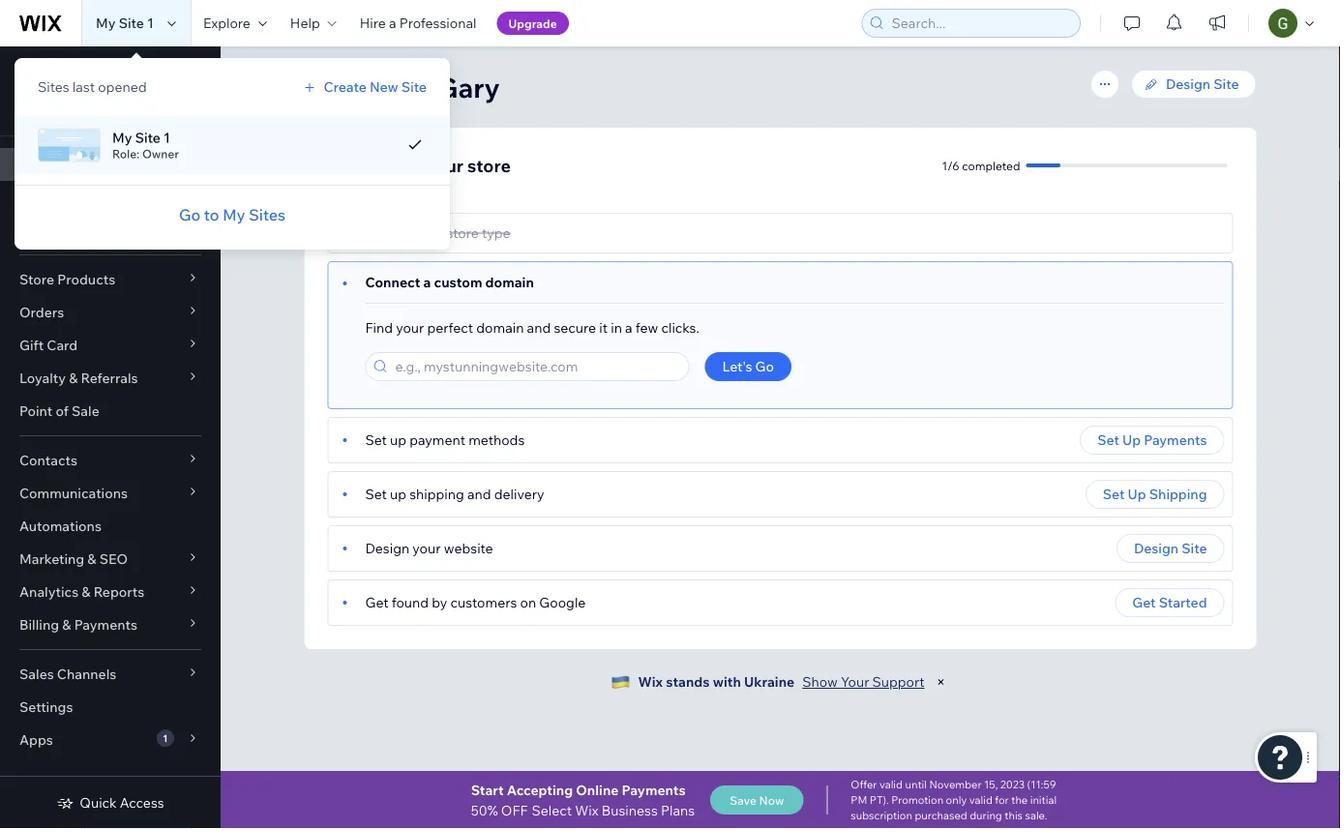 Task type: vqa. For each thing, say whether or not it's contained in the screenshot.
the plan for TWIPLA
no



Task type: describe. For each thing, give the bounding box(es) containing it.
my inside go to my sites link
[[223, 205, 245, 225]]

& for marketing
[[87, 551, 96, 568]]

& for loyalty
[[69, 370, 78, 387]]

0 horizontal spatial valid
[[880, 778, 903, 792]]

setup link
[[0, 148, 221, 181]]

your for design
[[413, 540, 441, 557]]

loyalty
[[19, 370, 66, 387]]

gift card
[[19, 337, 78, 354]]

up for shipping
[[1128, 486, 1147, 503]]

contacts button
[[0, 444, 221, 477]]

1 horizontal spatial and
[[527, 319, 551, 336]]

wix inside start accepting online payments 50% off select wix business plans
[[575, 802, 599, 819]]

up for payments
[[1123, 432, 1141, 449]]

set up payments
[[1098, 432, 1207, 449]]

promotion
[[892, 794, 944, 807]]

connect a custom domain
[[365, 274, 534, 291]]

sale.
[[1026, 809, 1048, 823]]

november
[[930, 778, 982, 792]]

go inside button
[[756, 358, 774, 375]]

up up the update
[[400, 154, 422, 176]]

delivery
[[494, 486, 545, 503]]

analytics
[[19, 584, 79, 601]]

hire a professional
[[360, 15, 477, 31]]

get for get found by customers on google
[[365, 594, 389, 611]]

point of sale link
[[0, 395, 221, 428]]

1 for my site 1
[[147, 15, 154, 31]]

0 vertical spatial sites
[[38, 78, 69, 95]]

let's inside button
[[723, 358, 752, 375]]

connect
[[365, 274, 420, 291]]

payments for billing & payments
[[74, 617, 137, 634]]

apps
[[19, 732, 53, 749]]

design site inside "link"
[[1166, 75, 1239, 92]]

quick access button
[[56, 795, 164, 812]]

let's go
[[723, 358, 774, 375]]

store products
[[19, 271, 115, 288]]

billing & payments
[[19, 617, 137, 634]]

1 inside sidebar element
[[163, 732, 168, 744]]

google
[[539, 594, 586, 611]]

50%
[[471, 802, 498, 819]]

last
[[72, 78, 95, 95]]

set inside sidebar element
[[53, 63, 73, 80]]

let's go button
[[705, 352, 792, 381]]

billing & payments button
[[0, 609, 221, 642]]

your
[[841, 674, 870, 691]]

stands
[[666, 674, 710, 691]]

set up payments button
[[1080, 426, 1225, 455]]

store
[[19, 271, 54, 288]]

2 vertical spatial store
[[447, 225, 479, 241]]

up left shipping
[[390, 486, 407, 503]]

perfect
[[427, 319, 473, 336]]

channels
[[57, 666, 116, 683]]

set up shipping button
[[1086, 480, 1225, 509]]

select
[[532, 802, 572, 819]]

welcome, gary
[[304, 70, 500, 104]]

& for analytics
[[82, 584, 91, 601]]

clicks.
[[662, 319, 700, 336]]

point
[[19, 403, 53, 420]]

sales
[[19, 666, 54, 683]]

my for my site 1
[[96, 15, 116, 31]]

in
[[611, 319, 622, 336]]

create new site
[[324, 78, 427, 95]]

my for my site 1 role: owner
[[112, 129, 132, 146]]

Search... field
[[886, 10, 1074, 37]]

go to my sites link
[[179, 203, 286, 226]]

quick access
[[80, 795, 164, 812]]

update your store type
[[365, 225, 511, 241]]

1 horizontal spatial 1/6 completed
[[942, 158, 1021, 173]]

marketing
[[19, 551, 84, 568]]

set for set up payments
[[1098, 432, 1120, 449]]

a for professional
[[389, 15, 396, 31]]

pt).
[[870, 794, 889, 807]]

type
[[482, 225, 511, 241]]

communications
[[19, 485, 128, 502]]

a for custom
[[423, 274, 431, 291]]

site inside button
[[1182, 540, 1207, 557]]

point of sale
[[19, 403, 99, 420]]

professional
[[399, 15, 477, 31]]

hire
[[360, 15, 386, 31]]

for
[[995, 794, 1009, 807]]

your inside sidebar element
[[96, 63, 125, 80]]

domain for custom
[[485, 274, 534, 291]]

your up update your store type
[[426, 154, 464, 176]]

set up shipping and delivery
[[365, 486, 545, 503]]

home
[[19, 189, 58, 206]]

2023
[[1001, 778, 1025, 792]]

set for set up payment methods
[[365, 432, 387, 449]]

automations
[[19, 518, 102, 535]]

1 vertical spatial set
[[371, 154, 397, 176]]

set for set up shipping
[[1103, 486, 1125, 503]]

found
[[392, 594, 429, 611]]

your for find
[[396, 319, 424, 336]]

design site inside button
[[1134, 540, 1207, 557]]

referrals
[[81, 370, 138, 387]]

1 for my site 1 role: owner
[[164, 129, 170, 146]]

plans
[[661, 802, 695, 819]]

marketing & seo button
[[0, 543, 221, 576]]

get started
[[1133, 594, 1207, 611]]

role:
[[112, 147, 140, 161]]

now
[[759, 793, 784, 808]]

of
[[56, 403, 69, 420]]

offer
[[851, 778, 877, 792]]

the
[[1012, 794, 1028, 807]]

offer valid until november 15, 2023 (11:59 pm pt). promotion only valid for the initial subscription purchased during this sale.
[[851, 778, 1057, 823]]

analytics & reports button
[[0, 576, 221, 609]]

subscription
[[851, 809, 913, 823]]

up left payment
[[390, 432, 407, 449]]

up inside sidebar element
[[76, 63, 93, 80]]

design site button
[[1117, 534, 1225, 563]]

gary
[[437, 70, 500, 104]]

opened
[[98, 78, 147, 95]]

with
[[713, 674, 741, 691]]

1 horizontal spatial completed
[[962, 158, 1021, 173]]

1/6 inside sidebar element
[[19, 105, 37, 120]]

new
[[370, 78, 398, 95]]

start
[[471, 782, 504, 799]]

1 horizontal spatial let's
[[328, 154, 367, 176]]

reports
[[94, 584, 144, 601]]



Task type: locate. For each thing, give the bounding box(es) containing it.
2 vertical spatial my
[[223, 205, 245, 225]]

a right hire
[[389, 15, 396, 31]]

sidebar element
[[0, 46, 221, 830]]

1
[[147, 15, 154, 31], [164, 129, 170, 146], [163, 732, 168, 744]]

1 vertical spatial sites
[[249, 205, 286, 225]]

0 horizontal spatial sites
[[38, 78, 69, 95]]

a right in at the top left of the page
[[625, 319, 633, 336]]

sales channels button
[[0, 658, 221, 691]]

owner
[[142, 147, 179, 161]]

1 vertical spatial valid
[[970, 794, 993, 807]]

1 vertical spatial go
[[756, 358, 774, 375]]

1 vertical spatial 1
[[164, 129, 170, 146]]

upgrade
[[509, 16, 557, 30]]

seo
[[99, 551, 128, 568]]

store down my site 1
[[128, 63, 162, 80]]

1/6 completed inside sidebar element
[[19, 105, 98, 120]]

0 vertical spatial 1/6
[[19, 105, 37, 120]]

1/6 completed
[[19, 105, 98, 120], [942, 158, 1021, 173]]

15,
[[984, 778, 998, 792]]

wix down the online
[[575, 802, 599, 819]]

to
[[204, 205, 219, 225]]

1 horizontal spatial set
[[371, 154, 397, 176]]

and left secure
[[527, 319, 551, 336]]

store up type
[[468, 154, 511, 176]]

0 horizontal spatial payments
[[74, 617, 137, 634]]

gift
[[19, 337, 44, 354]]

go to my sites
[[179, 205, 286, 225]]

a left custom
[[423, 274, 431, 291]]

loyalty & referrals button
[[0, 362, 221, 395]]

automations link
[[0, 510, 221, 543]]

up left shipping
[[1128, 486, 1147, 503]]

find
[[365, 319, 393, 336]]

& right billing
[[62, 617, 71, 634]]

1 horizontal spatial 1/6
[[942, 158, 960, 173]]

completed inside sidebar element
[[40, 105, 98, 120]]

set left opened
[[53, 63, 73, 80]]

e.g., mystunningwebsite.com field
[[390, 353, 683, 380]]

create new site button
[[301, 78, 427, 96]]

0 vertical spatial store
[[128, 63, 162, 80]]

0 horizontal spatial let's
[[19, 63, 50, 80]]

store inside sidebar element
[[128, 63, 162, 80]]

welcome,
[[304, 70, 431, 104]]

0 horizontal spatial go
[[179, 205, 201, 225]]

1 vertical spatial 1/6
[[942, 158, 960, 173]]

domain
[[485, 274, 534, 291], [477, 319, 524, 336]]

& inside popup button
[[62, 617, 71, 634]]

my up role:
[[112, 129, 132, 146]]

gift card button
[[0, 329, 221, 362]]

& right 'loyalty'
[[69, 370, 78, 387]]

orders button
[[0, 296, 221, 329]]

payments inside start accepting online payments 50% off select wix business plans
[[622, 782, 686, 799]]

site inside button
[[401, 78, 427, 95]]

1 vertical spatial a
[[423, 274, 431, 291]]

products
[[57, 271, 115, 288]]

payments inside popup button
[[74, 617, 137, 634]]

up left opened
[[76, 63, 93, 80]]

design site
[[1166, 75, 1239, 92], [1134, 540, 1207, 557]]

payments for set up payments
[[1144, 432, 1207, 449]]

design inside button
[[1134, 540, 1179, 557]]

wix
[[638, 674, 663, 691], [575, 802, 599, 819]]

0 horizontal spatial set
[[53, 63, 73, 80]]

methods
[[469, 432, 525, 449]]

card
[[47, 337, 78, 354]]

domain for perfect
[[477, 319, 524, 336]]

set for set up shipping and delivery
[[365, 486, 387, 503]]

until
[[905, 778, 927, 792]]

0 horizontal spatial and
[[467, 486, 491, 503]]

1 vertical spatial up
[[1128, 486, 1147, 503]]

1 vertical spatial let's set up your store
[[328, 154, 511, 176]]

on
[[520, 594, 536, 611]]

custom
[[434, 274, 482, 291]]

0 vertical spatial my
[[96, 15, 116, 31]]

0 vertical spatial 1/6 completed
[[19, 105, 98, 120]]

sites left last in the top left of the page
[[38, 78, 69, 95]]

support
[[873, 674, 925, 691]]

2 vertical spatial a
[[625, 319, 633, 336]]

1 vertical spatial my
[[112, 129, 132, 146]]

site inside "link"
[[1214, 75, 1239, 92]]

valid up the pt).
[[880, 778, 903, 792]]

1 left 'explore'
[[147, 15, 154, 31]]

1 horizontal spatial get
[[1133, 594, 1156, 611]]

settings
[[19, 699, 73, 716]]

accepting
[[507, 782, 573, 799]]

start accepting online payments 50% off select wix business plans
[[471, 782, 695, 819]]

domain right perfect
[[477, 319, 524, 336]]

1 horizontal spatial go
[[756, 358, 774, 375]]

0 vertical spatial let's set up your store
[[19, 63, 162, 80]]

payments up shipping
[[1144, 432, 1207, 449]]

domain up find your perfect domain and secure it in a few clicks.
[[485, 274, 534, 291]]

wix stands with ukraine show your support
[[638, 674, 925, 691]]

get found by customers on google
[[365, 594, 586, 611]]

your right the 'find'
[[396, 319, 424, 336]]

(11:59
[[1028, 778, 1056, 792]]

payments down analytics & reports dropdown button
[[74, 617, 137, 634]]

get started button
[[1115, 588, 1225, 618]]

0 horizontal spatial completed
[[40, 105, 98, 120]]

sites inside go to my sites link
[[249, 205, 286, 225]]

0 horizontal spatial 1/6 completed
[[19, 105, 98, 120]]

valid
[[880, 778, 903, 792], [970, 794, 993, 807]]

access
[[120, 795, 164, 812]]

my right to
[[223, 205, 245, 225]]

create
[[324, 78, 367, 95]]

0 vertical spatial and
[[527, 319, 551, 336]]

1 vertical spatial let's
[[328, 154, 367, 176]]

during
[[970, 809, 1003, 823]]

get
[[365, 594, 389, 611], [1133, 594, 1156, 611]]

0 horizontal spatial 1/6
[[19, 105, 37, 120]]

0 vertical spatial go
[[179, 205, 201, 225]]

by
[[432, 594, 447, 611]]

site
[[119, 15, 144, 31], [1214, 75, 1239, 92], [401, 78, 427, 95], [135, 129, 161, 146], [1182, 540, 1207, 557]]

let's set up your store down my site 1
[[19, 63, 162, 80]]

1 get from the left
[[365, 594, 389, 611]]

0 vertical spatial set
[[53, 63, 73, 80]]

quick
[[80, 795, 117, 812]]

1 vertical spatial wix
[[575, 802, 599, 819]]

get inside get started 'button'
[[1133, 594, 1156, 611]]

2 vertical spatial let's
[[723, 358, 752, 375]]

0 horizontal spatial wix
[[575, 802, 599, 819]]

off
[[501, 802, 528, 819]]

1 vertical spatial payments
[[74, 617, 137, 634]]

1 inside my site 1 role: owner
[[164, 129, 170, 146]]

1 horizontal spatial payments
[[622, 782, 686, 799]]

0 vertical spatial design site
[[1166, 75, 1239, 92]]

payments
[[1144, 432, 1207, 449], [74, 617, 137, 634], [622, 782, 686, 799]]

pm
[[851, 794, 868, 807]]

let's set up your store
[[19, 63, 162, 80], [328, 154, 511, 176]]

update
[[365, 225, 412, 241]]

2 get from the left
[[1133, 594, 1156, 611]]

a
[[389, 15, 396, 31], [423, 274, 431, 291], [625, 319, 633, 336]]

1 vertical spatial domain
[[477, 319, 524, 336]]

help
[[290, 15, 320, 31]]

this
[[1005, 809, 1023, 823]]

2 horizontal spatial a
[[625, 319, 633, 336]]

home link
[[0, 181, 221, 214]]

1 down settings link
[[163, 732, 168, 744]]

0 vertical spatial completed
[[40, 105, 98, 120]]

set up the update
[[371, 154, 397, 176]]

site inside my site 1 role: owner
[[135, 129, 161, 146]]

1 vertical spatial store
[[468, 154, 511, 176]]

and
[[527, 319, 551, 336], [467, 486, 491, 503]]

0 horizontal spatial let's set up your store
[[19, 63, 162, 80]]

& for billing
[[62, 617, 71, 634]]

2 vertical spatial payments
[[622, 782, 686, 799]]

1 vertical spatial and
[[467, 486, 491, 503]]

0 horizontal spatial a
[[389, 15, 396, 31]]

online
[[576, 782, 619, 799]]

upgrade button
[[497, 12, 569, 35]]

1 vertical spatial design site
[[1134, 540, 1207, 557]]

help button
[[279, 0, 348, 46]]

sites last opened
[[38, 78, 147, 95]]

communications button
[[0, 477, 221, 510]]

1 horizontal spatial valid
[[970, 794, 993, 807]]

save
[[730, 793, 757, 808]]

0 vertical spatial 1
[[147, 15, 154, 31]]

& left seo
[[87, 551, 96, 568]]

1 horizontal spatial wix
[[638, 674, 663, 691]]

business
[[602, 802, 658, 819]]

valid up during
[[970, 794, 993, 807]]

your right the update
[[415, 225, 444, 241]]

your right last in the top left of the page
[[96, 63, 125, 80]]

up
[[1123, 432, 1141, 449], [1128, 486, 1147, 503]]

2 horizontal spatial let's
[[723, 358, 752, 375]]

2 vertical spatial 1
[[163, 732, 168, 744]]

design inside "link"
[[1166, 75, 1211, 92]]

my up sites last opened
[[96, 15, 116, 31]]

0 vertical spatial domain
[[485, 274, 534, 291]]

& left reports
[[82, 584, 91, 601]]

0 vertical spatial let's
[[19, 63, 50, 80]]

get left found on the bottom left
[[365, 594, 389, 611]]

show your support button
[[803, 674, 925, 691]]

set
[[53, 63, 73, 80], [371, 154, 397, 176]]

1 horizontal spatial let's set up your store
[[328, 154, 511, 176]]

1 vertical spatial 1/6 completed
[[942, 158, 1021, 173]]

let's
[[19, 63, 50, 80], [328, 154, 367, 176], [723, 358, 752, 375]]

started
[[1159, 594, 1207, 611]]

sites right to
[[249, 205, 286, 225]]

wix left stands
[[638, 674, 663, 691]]

your for update
[[415, 225, 444, 241]]

0 vertical spatial wix
[[638, 674, 663, 691]]

0 horizontal spatial get
[[365, 594, 389, 611]]

1 up owner
[[164, 129, 170, 146]]

billing
[[19, 617, 59, 634]]

store left type
[[447, 225, 479, 241]]

1 horizontal spatial sites
[[249, 205, 286, 225]]

0 vertical spatial up
[[1123, 432, 1141, 449]]

your left website
[[413, 540, 441, 557]]

my inside my site 1 role: owner
[[112, 129, 132, 146]]

and left the delivery
[[467, 486, 491, 503]]

0 vertical spatial valid
[[880, 778, 903, 792]]

set up payment methods
[[365, 432, 525, 449]]

up up set up shipping
[[1123, 432, 1141, 449]]

2 horizontal spatial payments
[[1144, 432, 1207, 449]]

shipping
[[1150, 486, 1207, 503]]

set up shipping
[[1103, 486, 1207, 503]]

sites
[[38, 78, 69, 95], [249, 205, 286, 225]]

0 vertical spatial a
[[389, 15, 396, 31]]

payments inside button
[[1144, 432, 1207, 449]]

let's set up your store inside sidebar element
[[19, 63, 162, 80]]

setup
[[19, 156, 58, 173]]

sale
[[72, 403, 99, 420]]

let's set up your store up update your store type
[[328, 154, 511, 176]]

get for get started
[[1133, 594, 1156, 611]]

website
[[444, 540, 493, 557]]

store products button
[[0, 263, 221, 296]]

save now
[[730, 793, 784, 808]]

1 horizontal spatial a
[[423, 274, 431, 291]]

let's inside sidebar element
[[19, 63, 50, 80]]

design site link
[[1132, 70, 1257, 99]]

get left started
[[1133, 594, 1156, 611]]

1 vertical spatial completed
[[962, 158, 1021, 173]]

0 vertical spatial payments
[[1144, 432, 1207, 449]]

contacts
[[19, 452, 77, 469]]

payments up the business
[[622, 782, 686, 799]]



